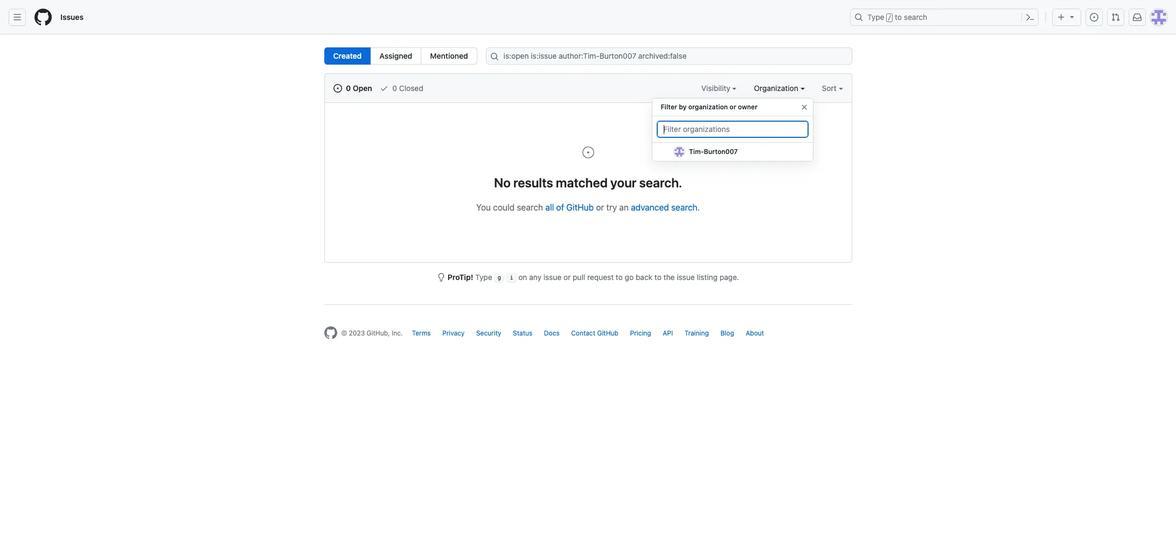 Task type: describe. For each thing, give the bounding box(es) containing it.
no results matched your search.
[[494, 175, 682, 190]]

contact github link
[[571, 329, 619, 337]]

2 issue from the left
[[677, 273, 695, 282]]

issue opened image inside 0 open link
[[333, 84, 342, 93]]

organization button
[[754, 82, 805, 94]]

i
[[510, 274, 513, 281]]

listing
[[697, 273, 718, 282]]

Issues search field
[[486, 47, 852, 65]]

go
[[625, 273, 634, 282]]

mentioned
[[430, 51, 468, 60]]

2 horizontal spatial to
[[895, 12, 902, 22]]

of
[[556, 203, 564, 212]]

homepage image
[[324, 327, 337, 340]]

1 issue from the left
[[544, 273, 562, 282]]

issues element
[[324, 47, 477, 65]]

pricing
[[630, 329, 651, 337]]

privacy
[[442, 329, 465, 337]]

protip!
[[448, 273, 473, 282]]

1 horizontal spatial search
[[671, 203, 698, 212]]

all
[[545, 203, 554, 212]]

assigned link
[[370, 47, 422, 65]]

1 horizontal spatial or
[[596, 203, 604, 212]]

type / to search
[[868, 12, 927, 22]]

0 horizontal spatial to
[[616, 273, 623, 282]]

light bulb image
[[437, 273, 446, 282]]

inc.
[[392, 329, 403, 337]]

all of github link
[[545, 203, 594, 212]]

api link
[[663, 329, 673, 337]]

on
[[519, 273, 527, 282]]

tim-
[[689, 148, 704, 156]]

filter by organization or owner
[[661, 103, 758, 111]]

you could search all of github or try an advanced search .
[[476, 203, 700, 212]]

pull
[[573, 273, 585, 282]]

2 vertical spatial or
[[564, 273, 571, 282]]

try
[[606, 203, 617, 212]]

filter by organization menu
[[652, 94, 813, 170]]

homepage image
[[34, 9, 52, 26]]

contact github
[[571, 329, 619, 337]]

blog
[[721, 329, 734, 337]]

page.
[[720, 273, 739, 282]]

docs link
[[544, 329, 560, 337]]

contact
[[571, 329, 595, 337]]

your
[[611, 175, 637, 190]]

assigned
[[379, 51, 412, 60]]

by
[[679, 103, 687, 111]]

visibility
[[701, 84, 733, 93]]

status link
[[513, 329, 533, 337]]

tim-burton007 link
[[652, 143, 813, 162]]

notifications image
[[1133, 13, 1142, 22]]

open
[[353, 84, 372, 93]]

2023
[[349, 329, 365, 337]]

status
[[513, 329, 533, 337]]

organization
[[688, 103, 728, 111]]

an
[[619, 203, 629, 212]]

terms
[[412, 329, 431, 337]]

docs
[[544, 329, 560, 337]]

api
[[663, 329, 673, 337]]

sort button
[[822, 82, 843, 94]]

g
[[498, 274, 501, 281]]

1 horizontal spatial to
[[655, 273, 662, 282]]

triangle down image
[[1068, 12, 1077, 21]]

0 horizontal spatial github
[[566, 203, 594, 212]]

0 closed
[[390, 84, 423, 93]]

request
[[587, 273, 614, 282]]



Task type: locate. For each thing, give the bounding box(es) containing it.
to left the at the right of the page
[[655, 273, 662, 282]]

closed
[[399, 84, 423, 93]]

back
[[636, 273, 653, 282]]

or left the owner
[[730, 103, 736, 111]]

issue right any
[[544, 273, 562, 282]]

search right /
[[904, 12, 927, 22]]

issue opened image
[[582, 146, 595, 159]]

command palette image
[[1026, 13, 1035, 22]]

search down search.
[[671, 203, 698, 212]]

0 vertical spatial github
[[566, 203, 594, 212]]

visibility button
[[701, 82, 737, 94]]

search
[[904, 12, 927, 22], [517, 203, 543, 212], [671, 203, 698, 212]]

1 horizontal spatial type
[[868, 12, 885, 22]]

2 0 from the left
[[392, 84, 397, 93]]

0 horizontal spatial issue opened image
[[333, 84, 342, 93]]

github
[[566, 203, 594, 212], [597, 329, 619, 337]]

Filter organizations text field
[[657, 121, 809, 138]]

to left the go
[[616, 273, 623, 282]]

or inside menu
[[730, 103, 736, 111]]

issue opened image left git pull request image
[[1090, 13, 1099, 22]]

check image
[[380, 84, 388, 93]]

training
[[685, 329, 709, 337]]

training link
[[685, 329, 709, 337]]

type left /
[[868, 12, 885, 22]]

0 for open
[[346, 84, 351, 93]]

to
[[895, 12, 902, 22], [616, 273, 623, 282], [655, 273, 662, 282]]

.
[[698, 203, 700, 212]]

© 2023 github, inc.
[[341, 329, 403, 337]]

organization
[[754, 84, 800, 93]]

2 horizontal spatial or
[[730, 103, 736, 111]]

0 vertical spatial or
[[730, 103, 736, 111]]

1 vertical spatial or
[[596, 203, 604, 212]]

or left pull
[[564, 273, 571, 282]]

0 horizontal spatial or
[[564, 273, 571, 282]]

protip! type g
[[448, 273, 501, 282]]

advanced search link
[[631, 203, 698, 212]]

about
[[746, 329, 764, 337]]

filter
[[661, 103, 677, 111]]

/
[[888, 14, 892, 22]]

owner
[[738, 103, 758, 111]]

could
[[493, 203, 515, 212]]

1 horizontal spatial github
[[597, 329, 619, 337]]

pricing link
[[630, 329, 651, 337]]

issues
[[60, 12, 84, 22]]

1 horizontal spatial issue opened image
[[1090, 13, 1099, 22]]

2 horizontal spatial search
[[904, 12, 927, 22]]

mentioned link
[[421, 47, 477, 65]]

issue right the at the right of the page
[[677, 273, 695, 282]]

close menu image
[[800, 103, 809, 112]]

about link
[[746, 329, 764, 337]]

0 vertical spatial issue opened image
[[1090, 13, 1099, 22]]

github right 'contact'
[[597, 329, 619, 337]]

1 horizontal spatial issue
[[677, 273, 695, 282]]

0 open
[[344, 84, 372, 93]]

github,
[[367, 329, 390, 337]]

advanced
[[631, 203, 669, 212]]

0 vertical spatial type
[[868, 12, 885, 22]]

i on any issue or pull request to go back to the issue listing page.
[[510, 273, 739, 282]]

search image
[[490, 52, 499, 61]]

to right /
[[895, 12, 902, 22]]

0 horizontal spatial issue
[[544, 273, 562, 282]]

github right of
[[566, 203, 594, 212]]

0 left open
[[346, 84, 351, 93]]

0 horizontal spatial search
[[517, 203, 543, 212]]

issue
[[544, 273, 562, 282], [677, 273, 695, 282]]

0 for closed
[[392, 84, 397, 93]]

burton007
[[704, 148, 738, 156]]

1 0 from the left
[[346, 84, 351, 93]]

0 horizontal spatial type
[[475, 273, 492, 282]]

security link
[[476, 329, 501, 337]]

Search all issues text field
[[486, 47, 852, 65]]

0 open link
[[333, 82, 372, 94]]

results
[[514, 175, 553, 190]]

tim-burton007
[[689, 148, 738, 156]]

1 horizontal spatial 0
[[392, 84, 397, 93]]

0
[[346, 84, 351, 93], [392, 84, 397, 93]]

blog link
[[721, 329, 734, 337]]

you
[[476, 203, 491, 212]]

or
[[730, 103, 736, 111], [596, 203, 604, 212], [564, 273, 571, 282]]

search.
[[639, 175, 682, 190]]

@tim burton007 image
[[674, 147, 685, 157]]

git pull request image
[[1112, 13, 1120, 22]]

type left g
[[475, 273, 492, 282]]

0 horizontal spatial 0
[[346, 84, 351, 93]]

sort
[[822, 84, 837, 93]]

1 vertical spatial type
[[475, 273, 492, 282]]

©
[[341, 329, 347, 337]]

0 closed link
[[380, 82, 423, 94]]

privacy link
[[442, 329, 465, 337]]

security
[[476, 329, 501, 337]]

the
[[664, 273, 675, 282]]

plus image
[[1057, 13, 1066, 22]]

0 right check icon
[[392, 84, 397, 93]]

no
[[494, 175, 511, 190]]

issue opened image left 0 open
[[333, 84, 342, 93]]

1 vertical spatial issue opened image
[[333, 84, 342, 93]]

any
[[529, 273, 542, 282]]

issue opened image
[[1090, 13, 1099, 22], [333, 84, 342, 93]]

terms link
[[412, 329, 431, 337]]

search left "all"
[[517, 203, 543, 212]]

1 vertical spatial github
[[597, 329, 619, 337]]

matched
[[556, 175, 608, 190]]

type
[[868, 12, 885, 22], [475, 273, 492, 282]]

or left the try
[[596, 203, 604, 212]]



Task type: vqa. For each thing, say whether or not it's contained in the screenshot.
rightmost issue
yes



